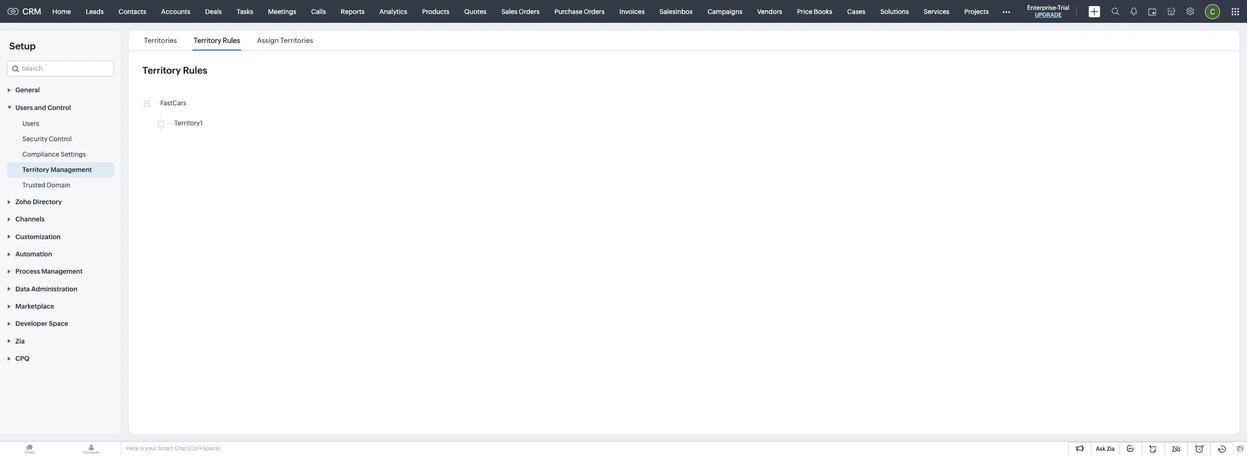 Task type: locate. For each thing, give the bounding box(es) containing it.
2 vertical spatial territory
[[22, 166, 49, 173]]

general
[[15, 86, 40, 94]]

orders inside 'link'
[[584, 8, 605, 15]]

management down settings
[[51, 166, 92, 173]]

control up compliance settings
[[49, 135, 72, 143]]

1 horizontal spatial territories
[[280, 36, 313, 44]]

signals element
[[1125, 0, 1143, 23]]

cpq
[[15, 355, 29, 362]]

rules down the territory rules 'link'
[[183, 65, 207, 76]]

users inside users and control dropdown button
[[15, 104, 33, 111]]

search image
[[1112, 7, 1120, 15]]

management inside users and control region
[[51, 166, 92, 173]]

Other Modules field
[[997, 4, 1017, 19]]

territories link
[[143, 36, 178, 44]]

None field
[[7, 61, 114, 76]]

0 vertical spatial control
[[48, 104, 71, 111]]

books
[[814, 8, 833, 15]]

assign territories link
[[256, 36, 315, 44]]

0 vertical spatial rules
[[223, 36, 240, 44]]

vendors link
[[750, 0, 790, 23]]

1 vertical spatial users
[[22, 120, 39, 127]]

data
[[15, 285, 30, 293]]

1 horizontal spatial orders
[[584, 8, 605, 15]]

control
[[48, 104, 71, 111], [49, 135, 72, 143]]

general button
[[0, 81, 121, 99]]

0 horizontal spatial zia
[[15, 337, 25, 345]]

profile image
[[1206, 4, 1221, 19]]

territory rules inside list
[[194, 36, 240, 44]]

orders for purchase orders
[[584, 8, 605, 15]]

0 vertical spatial territory
[[194, 36, 221, 44]]

create menu element
[[1083, 0, 1106, 23]]

price books
[[797, 8, 833, 15]]

users link
[[22, 119, 39, 128]]

ask
[[1096, 446, 1106, 452]]

crm link
[[7, 7, 41, 16]]

setup
[[9, 41, 36, 51]]

1 horizontal spatial territory
[[143, 65, 181, 76]]

sales orders link
[[494, 0, 547, 23]]

your
[[145, 445, 157, 452]]

users left "and"
[[15, 104, 33, 111]]

territory rules down deals
[[194, 36, 240, 44]]

1 vertical spatial management
[[41, 268, 83, 275]]

settings
[[61, 150, 86, 158]]

territory1 link
[[174, 115, 203, 131]]

cases
[[848, 8, 866, 15]]

compliance settings
[[22, 150, 86, 158]]

rules down 'tasks' link
[[223, 36, 240, 44]]

1 vertical spatial rules
[[183, 65, 207, 76]]

territory down territories link
[[143, 65, 181, 76]]

territory up trusted at the top of page
[[22, 166, 49, 173]]

chats image
[[0, 442, 59, 455]]

leads
[[86, 8, 104, 15]]

management inside dropdown button
[[41, 268, 83, 275]]

crm
[[22, 7, 41, 16]]

1 horizontal spatial zia
[[1107, 446, 1115, 452]]

contacts image
[[62, 442, 121, 455]]

directory
[[33, 198, 62, 206]]

developer space
[[15, 320, 68, 327]]

(ctrl+space)
[[188, 445, 220, 452]]

0 vertical spatial management
[[51, 166, 92, 173]]

users inside users and control region
[[22, 120, 39, 127]]

enterprise-trial upgrade
[[1028, 4, 1070, 18]]

0 horizontal spatial rules
[[183, 65, 207, 76]]

2 territories from the left
[[280, 36, 313, 44]]

orders right sales
[[519, 8, 540, 15]]

trusted domain link
[[22, 180, 70, 190]]

1 horizontal spatial rules
[[223, 36, 240, 44]]

calls
[[311, 8, 326, 15]]

0 horizontal spatial orders
[[519, 8, 540, 15]]

contacts
[[119, 8, 146, 15]]

0 vertical spatial users
[[15, 104, 33, 111]]

contacts link
[[111, 0, 154, 23]]

control down general dropdown button
[[48, 104, 71, 111]]

management up data administration dropdown button
[[41, 268, 83, 275]]

territory inside users and control region
[[22, 166, 49, 173]]

products link
[[415, 0, 457, 23]]

territory1
[[174, 119, 203, 127]]

territory management link
[[22, 165, 92, 174]]

territory down deals
[[194, 36, 221, 44]]

management
[[51, 166, 92, 173], [41, 268, 83, 275]]

enterprise-
[[1028, 4, 1058, 11]]

smart
[[158, 445, 173, 452]]

2 orders from the left
[[584, 8, 605, 15]]

0 vertical spatial zia
[[15, 337, 25, 345]]

accounts link
[[154, 0, 198, 23]]

developer
[[15, 320, 47, 327]]

cpq button
[[0, 350, 121, 367]]

territories right assign
[[280, 36, 313, 44]]

customization
[[15, 233, 61, 240]]

2 horizontal spatial territory
[[194, 36, 221, 44]]

territory rules up fastcars
[[143, 65, 207, 76]]

salesinbox
[[660, 8, 693, 15]]

zia
[[15, 337, 25, 345], [1107, 446, 1115, 452]]

assign territories
[[257, 36, 313, 44]]

control inside dropdown button
[[48, 104, 71, 111]]

process
[[15, 268, 40, 275]]

developer space button
[[0, 315, 121, 332]]

zia right ask
[[1107, 446, 1115, 452]]

0 vertical spatial territory rules
[[194, 36, 240, 44]]

zia up cpq
[[15, 337, 25, 345]]

rules
[[223, 36, 240, 44], [183, 65, 207, 76]]

zoho
[[15, 198, 31, 206]]

users for users and control
[[15, 104, 33, 111]]

campaigns link
[[700, 0, 750, 23]]

1 vertical spatial zia
[[1107, 446, 1115, 452]]

territory rules
[[194, 36, 240, 44], [143, 65, 207, 76]]

security control
[[22, 135, 72, 143]]

orders right purchase
[[584, 8, 605, 15]]

list
[[136, 30, 322, 50]]

1 vertical spatial control
[[49, 135, 72, 143]]

home
[[52, 8, 71, 15]]

territories down accounts
[[144, 36, 177, 44]]

0 horizontal spatial territory
[[22, 166, 49, 173]]

vendors
[[758, 8, 782, 15]]

calendar image
[[1149, 8, 1157, 15]]

price books link
[[790, 0, 840, 23]]

management for process management
[[41, 268, 83, 275]]

meetings
[[268, 8, 296, 15]]

1 orders from the left
[[519, 8, 540, 15]]

0 horizontal spatial territories
[[144, 36, 177, 44]]

upgrade
[[1035, 12, 1062, 18]]

profile element
[[1200, 0, 1226, 23]]

territory management
[[22, 166, 92, 173]]

users up security on the left top of the page
[[22, 120, 39, 127]]

and
[[34, 104, 46, 111]]

salesinbox link
[[652, 0, 700, 23]]

territories
[[144, 36, 177, 44], [280, 36, 313, 44]]

deals link
[[198, 0, 229, 23]]



Task type: describe. For each thing, give the bounding box(es) containing it.
zia button
[[0, 332, 121, 350]]

cases link
[[840, 0, 873, 23]]

calls link
[[304, 0, 333, 23]]

analytics
[[380, 8, 407, 15]]

zoho directory
[[15, 198, 62, 206]]

solutions link
[[873, 0, 917, 23]]

signals image
[[1131, 7, 1138, 15]]

sales
[[502, 8, 518, 15]]

administration
[[31, 285, 77, 293]]

analytics link
[[372, 0, 415, 23]]

space
[[49, 320, 68, 327]]

marketplace button
[[0, 297, 121, 315]]

territory rules link
[[192, 36, 242, 44]]

domain
[[47, 181, 70, 189]]

data administration button
[[0, 280, 121, 297]]

territory inside list
[[194, 36, 221, 44]]

channels
[[15, 216, 45, 223]]

users and control button
[[0, 99, 121, 116]]

assign
[[257, 36, 279, 44]]

security control link
[[22, 134, 72, 143]]

invoices
[[620, 8, 645, 15]]

process management button
[[0, 263, 121, 280]]

tasks
[[237, 8, 253, 15]]

sales orders
[[502, 8, 540, 15]]

meetings link
[[261, 0, 304, 23]]

campaigns
[[708, 8, 743, 15]]

price
[[797, 8, 813, 15]]

users and control region
[[0, 116, 121, 193]]

is
[[140, 445, 144, 452]]

trusted domain
[[22, 181, 70, 189]]

list containing territories
[[136, 30, 322, 50]]

channels button
[[0, 210, 121, 228]]

automation
[[15, 250, 52, 258]]

services
[[924, 8, 950, 15]]

purchase orders link
[[547, 0, 612, 23]]

create menu image
[[1089, 6, 1101, 17]]

purchase orders
[[555, 8, 605, 15]]

1 vertical spatial territory
[[143, 65, 181, 76]]

accounts
[[161, 8, 190, 15]]

ask zia
[[1096, 446, 1115, 452]]

orders for sales orders
[[519, 8, 540, 15]]

customization button
[[0, 228, 121, 245]]

projects link
[[957, 0, 997, 23]]

rules inside list
[[223, 36, 240, 44]]

automation button
[[0, 245, 121, 263]]

products
[[422, 8, 450, 15]]

Search text field
[[7, 61, 114, 76]]

control inside region
[[49, 135, 72, 143]]

users and control
[[15, 104, 71, 111]]

zoho directory button
[[0, 193, 121, 210]]

here
[[126, 445, 139, 452]]

1 territories from the left
[[144, 36, 177, 44]]

invoices link
[[612, 0, 652, 23]]

process management
[[15, 268, 83, 275]]

trial
[[1058, 4, 1070, 11]]

trusted
[[22, 181, 45, 189]]

security
[[22, 135, 48, 143]]

1 vertical spatial territory rules
[[143, 65, 207, 76]]

fastcars
[[160, 99, 186, 107]]

home link
[[45, 0, 78, 23]]

reports link
[[333, 0, 372, 23]]

quotes
[[464, 8, 487, 15]]

data administration
[[15, 285, 77, 293]]

users for users
[[22, 120, 39, 127]]

tasks link
[[229, 0, 261, 23]]

chat
[[175, 445, 187, 452]]

purchase
[[555, 8, 583, 15]]

search element
[[1106, 0, 1125, 23]]

zia inside dropdown button
[[15, 337, 25, 345]]

management for territory management
[[51, 166, 92, 173]]

projects
[[965, 8, 989, 15]]

deals
[[205, 8, 222, 15]]

services link
[[917, 0, 957, 23]]

solutions
[[881, 8, 909, 15]]

quotes link
[[457, 0, 494, 23]]

here is your smart chat (ctrl+space)
[[126, 445, 220, 452]]

marketplace
[[15, 303, 54, 310]]



Task type: vqa. For each thing, say whether or not it's contained in the screenshot.
Management
yes



